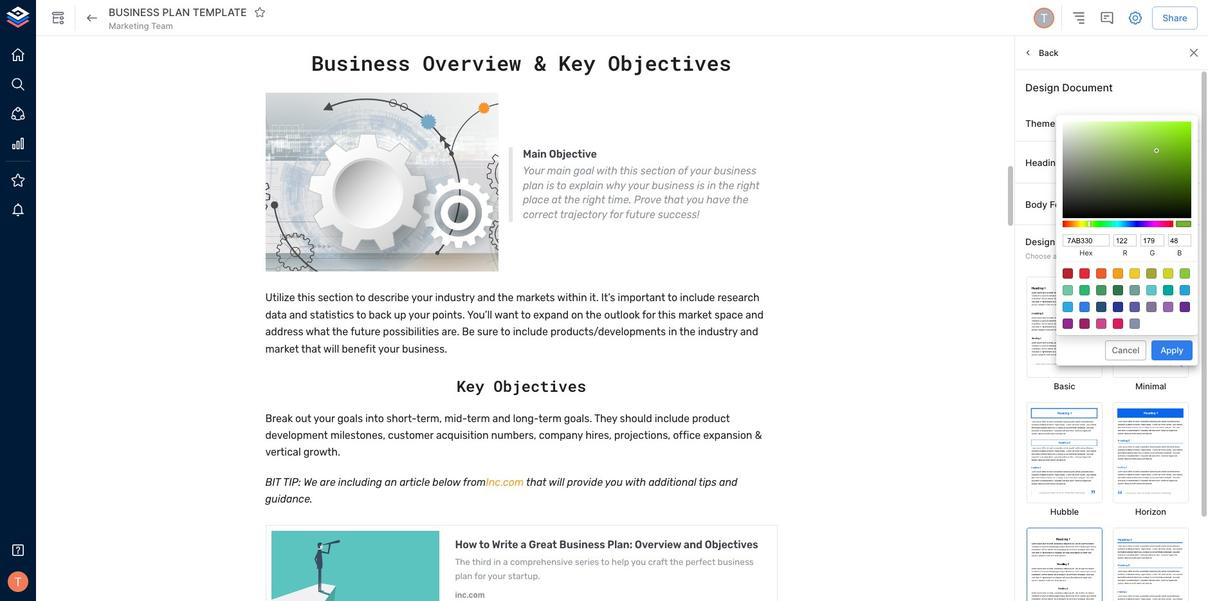 Task type: vqa. For each thing, say whether or not it's contained in the screenshot.
Design within Design Theme Choose a document theme.
yes



Task type: locate. For each thing, give the bounding box(es) containing it.
1 horizontal spatial theme
[[1058, 236, 1088, 247]]

template
[[193, 6, 247, 18]]

roboto
[[1110, 157, 1139, 167]]

font right body
[[1050, 199, 1069, 210]]

choose
[[1026, 252, 1052, 261]]

t button
[[1033, 6, 1057, 30], [4, 568, 32, 596]]

go back image
[[84, 10, 100, 26]]

font for body font
[[1050, 199, 1069, 210]]

font
[[1064, 157, 1083, 168], [1050, 199, 1069, 210]]

g
[[1150, 249, 1156, 258]]

document
[[1060, 252, 1093, 261]]

0 horizontal spatial theme
[[1026, 118, 1056, 128]]

0 vertical spatial font
[[1064, 157, 1083, 168]]

1 vertical spatial t
[[14, 575, 22, 589]]

hubble
[[1051, 506, 1080, 517]]

marketing team link
[[109, 20, 173, 32]]

apply button
[[1152, 340, 1193, 360]]

2 design from the top
[[1026, 236, 1056, 247]]

font right heading
[[1064, 157, 1083, 168]]

0 vertical spatial design
[[1026, 81, 1060, 94]]

0 horizontal spatial t
[[14, 575, 22, 589]]

1 vertical spatial font
[[1050, 199, 1069, 210]]

color
[[1058, 118, 1081, 128]]

r
[[1123, 249, 1128, 258]]

roboto mono button
[[1104, 152, 1191, 173]]

1 vertical spatial theme
[[1058, 236, 1088, 247]]

rubik button
[[1135, 194, 1191, 215]]

theme
[[1026, 118, 1056, 128], [1058, 236, 1088, 247]]

1 vertical spatial design
[[1026, 236, 1056, 247]]

document
[[1063, 81, 1113, 94]]

cancel button
[[1106, 340, 1147, 360]]

design inside design theme choose a document theme.
[[1026, 236, 1056, 247]]

1 design from the top
[[1026, 81, 1060, 94]]

horizon
[[1136, 506, 1167, 517]]

theme color
[[1026, 118, 1081, 128]]

font for heading font
[[1064, 157, 1083, 168]]

0 horizontal spatial t button
[[4, 568, 32, 596]]

back button
[[1021, 43, 1062, 63]]

mono
[[1141, 157, 1164, 167]]

design up choose
[[1026, 236, 1056, 247]]

g field
[[1141, 234, 1165, 247]]

design down back button
[[1026, 81, 1060, 94]]

marketing
[[109, 21, 149, 31]]

1 horizontal spatial t
[[1041, 11, 1049, 25]]

design
[[1026, 81, 1060, 94], [1026, 236, 1056, 247]]

theme left the color
[[1026, 118, 1056, 128]]

table of contents image
[[1072, 10, 1087, 26]]

rubik
[[1141, 199, 1164, 209]]

show wiki image
[[50, 10, 66, 26]]

0 vertical spatial t
[[1041, 11, 1049, 25]]

theme up document
[[1058, 236, 1088, 247]]

t
[[1041, 11, 1049, 25], [14, 575, 22, 589]]

0 vertical spatial t button
[[1033, 6, 1057, 30]]

r field
[[1114, 234, 1137, 247]]

b field
[[1169, 234, 1192, 247]]



Task type: describe. For each thing, give the bounding box(es) containing it.
heading
[[1026, 157, 1062, 168]]

favorite image
[[254, 6, 266, 18]]

b
[[1178, 249, 1183, 258]]

apply
[[1161, 345, 1184, 355]]

theme inside design theme choose a document theme.
[[1058, 236, 1088, 247]]

design document
[[1026, 81, 1113, 94]]

0 vertical spatial theme
[[1026, 118, 1056, 128]]

1 horizontal spatial t button
[[1033, 6, 1057, 30]]

comments image
[[1100, 10, 1116, 26]]

share button
[[1153, 6, 1198, 30]]

design theme choose a document theme.
[[1026, 236, 1118, 261]]

cancel
[[1113, 345, 1140, 355]]

settings image
[[1128, 10, 1144, 26]]

1 vertical spatial t button
[[4, 568, 32, 596]]

body font
[[1026, 199, 1069, 210]]

a
[[1054, 252, 1058, 261]]

back
[[1039, 47, 1059, 58]]

design for design theme choose a document theme.
[[1026, 236, 1056, 247]]

minimal
[[1136, 381, 1167, 391]]

team
[[151, 21, 173, 31]]

hex
[[1080, 249, 1093, 258]]

heading font
[[1026, 157, 1083, 168]]

business plan template
[[109, 6, 247, 18]]

theme.
[[1095, 252, 1118, 261]]

design for design document
[[1026, 81, 1060, 94]]

hex field
[[1063, 234, 1110, 247]]

share
[[1163, 12, 1188, 23]]

plan
[[162, 6, 190, 18]]

basic
[[1054, 381, 1076, 391]]

roboto mono
[[1110, 157, 1164, 167]]

body
[[1026, 199, 1048, 210]]

marketing team
[[109, 21, 173, 31]]

business
[[109, 6, 160, 18]]



